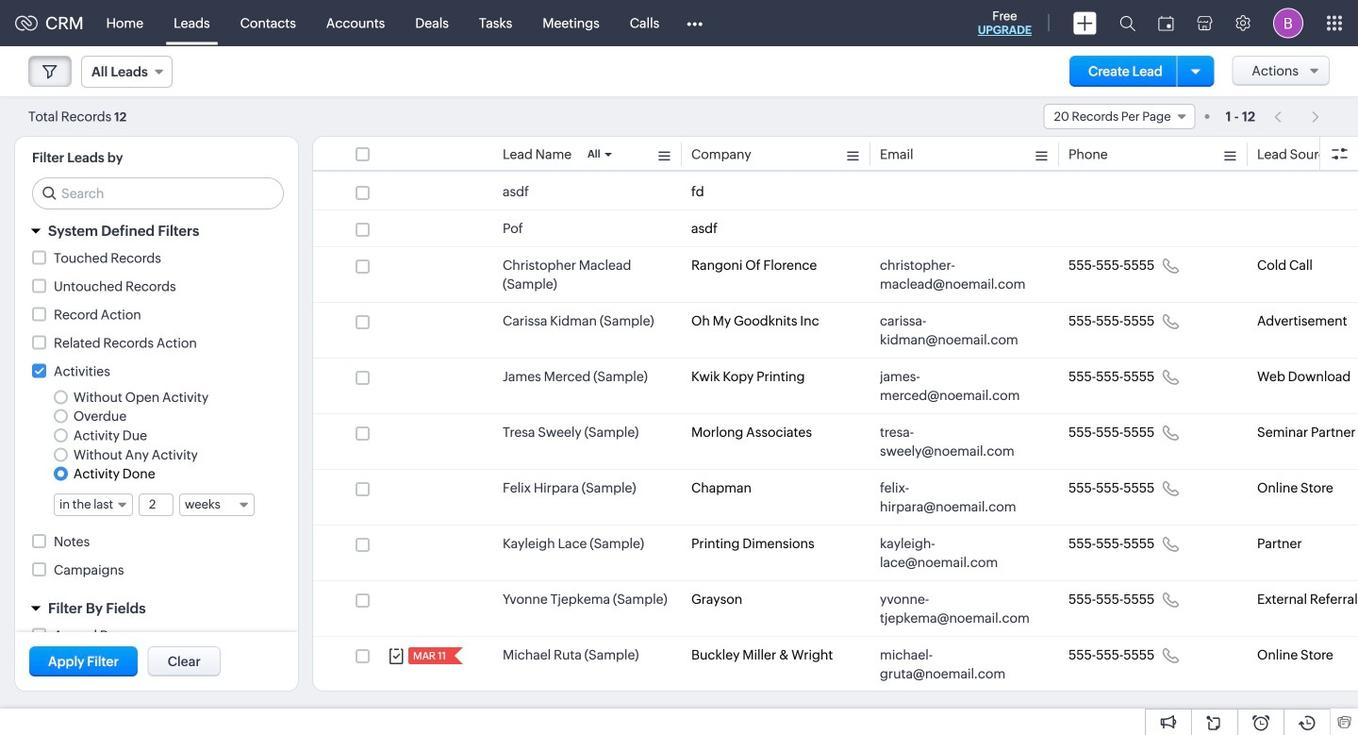 Task type: locate. For each thing, give the bounding box(es) containing it.
search image
[[1120, 15, 1136, 31]]

navigation
[[1266, 103, 1331, 130]]

None text field
[[140, 495, 173, 515]]

search element
[[1109, 0, 1148, 46]]

create menu element
[[1063, 0, 1109, 46]]

row group
[[313, 174, 1359, 735]]

None field
[[81, 56, 173, 88], [1044, 104, 1196, 129], [54, 494, 133, 516], [179, 494, 255, 516], [81, 56, 173, 88], [1044, 104, 1196, 129], [54, 494, 133, 516], [179, 494, 255, 516]]

logo image
[[15, 16, 38, 31]]



Task type: vqa. For each thing, say whether or not it's contained in the screenshot.
PROFILE element
yes



Task type: describe. For each thing, give the bounding box(es) containing it.
profile element
[[1263, 0, 1316, 46]]

Search text field
[[33, 178, 283, 209]]

Other Modules field
[[675, 8, 716, 38]]

calendar image
[[1159, 16, 1175, 31]]

profile image
[[1274, 8, 1304, 38]]

create menu image
[[1074, 12, 1098, 34]]



